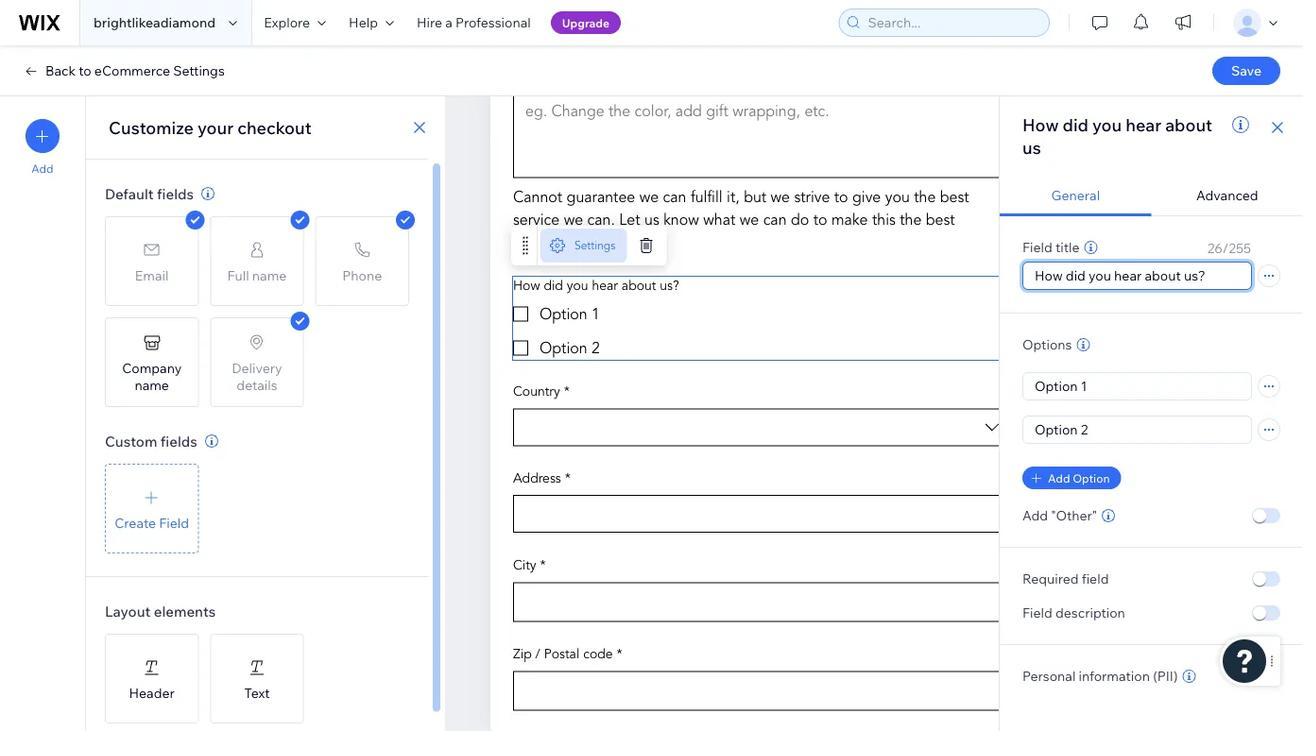 Task type: describe. For each thing, give the bounding box(es) containing it.
general
[[1051, 187, 1100, 204]]

checkout
[[237, 117, 312, 138]]

personal information (pii)
[[1022, 668, 1178, 685]]

settings inside button
[[173, 62, 225, 79]]

a
[[445, 14, 452, 31]]

upgrade
[[562, 16, 609, 30]]

field for field description
[[1022, 605, 1052, 621]]

help button
[[337, 0, 405, 45]]

create field
[[115, 515, 189, 531]]

layout
[[105, 602, 151, 620]]

how did you hear about us
[[1022, 114, 1212, 158]]

personal
[[1022, 668, 1076, 685]]

add option button
[[1022, 467, 1121, 489]]

255
[[1229, 240, 1251, 257]]

settings inside button
[[575, 239, 615, 253]]

information
[[1079, 668, 1150, 685]]

Field title text field
[[1023, 263, 1251, 289]]

custom
[[105, 432, 157, 450]]

Options text field
[[1023, 373, 1251, 400]]

explore
[[264, 14, 310, 31]]

header
[[129, 685, 175, 701]]

about
[[1165, 114, 1212, 135]]

add for add option
[[1048, 471, 1070, 485]]

elements
[[154, 602, 216, 620]]

hear
[[1126, 114, 1161, 135]]

description
[[1055, 605, 1125, 621]]

customize your checkout
[[109, 117, 312, 138]]

layout elements
[[105, 602, 216, 620]]

to
[[79, 62, 91, 79]]

advanced button
[[1151, 176, 1303, 216]]

ecommerce
[[94, 62, 170, 79]]

save button
[[1212, 57, 1280, 85]]

settings button
[[540, 229, 627, 263]]

custom fields
[[105, 432, 197, 450]]

Options text field
[[1023, 417, 1251, 443]]

26 / 255
[[1207, 240, 1251, 257]]

title
[[1055, 239, 1080, 256]]

tab list containing general
[[1000, 176, 1303, 216]]

"other"
[[1051, 507, 1097, 524]]

add for add "other"
[[1022, 507, 1048, 524]]

required field
[[1022, 571, 1109, 587]]

options
[[1022, 336, 1072, 353]]

advanced
[[1196, 187, 1258, 204]]

company
[[122, 360, 182, 376]]



Task type: vqa. For each thing, say whether or not it's contained in the screenshot.
per
no



Task type: locate. For each thing, give the bounding box(es) containing it.
default
[[105, 185, 154, 203]]

upgrade button
[[551, 11, 621, 34]]

field for field title
[[1022, 239, 1052, 256]]

add inside add option button
[[1048, 471, 1070, 485]]

back to ecommerce settings
[[45, 62, 225, 79]]

add
[[32, 162, 54, 176], [1048, 471, 1070, 485], [1022, 507, 1048, 524]]

did
[[1063, 114, 1089, 135]]

2 vertical spatial add
[[1022, 507, 1048, 524]]

field left title
[[1022, 239, 1052, 256]]

0 horizontal spatial settings
[[173, 62, 225, 79]]

fields for custom fields
[[160, 432, 197, 450]]

0 vertical spatial field
[[1022, 239, 1052, 256]]

fields right custom
[[160, 432, 197, 450]]

add "other"
[[1022, 507, 1097, 524]]

26
[[1207, 240, 1223, 257]]

/
[[1223, 240, 1229, 257]]

your
[[198, 117, 234, 138]]

hire
[[417, 14, 442, 31]]

1 vertical spatial field
[[159, 515, 189, 531]]

save
[[1231, 62, 1262, 79]]

help
[[349, 14, 378, 31]]

us
[[1022, 137, 1041, 158]]

field
[[1022, 239, 1052, 256], [159, 515, 189, 531], [1022, 605, 1052, 621]]

brightlikeadiamond
[[94, 14, 216, 31]]

(pii)
[[1153, 668, 1178, 685]]

0 vertical spatial add
[[32, 162, 54, 176]]

back to ecommerce settings button
[[23, 62, 225, 79]]

settings
[[173, 62, 225, 79], [575, 239, 615, 253]]

option
[[1073, 471, 1110, 485]]

field right create
[[159, 515, 189, 531]]

tab list
[[1000, 176, 1303, 216]]

field inside button
[[159, 515, 189, 531]]

add option
[[1048, 471, 1110, 485]]

add inside add button
[[32, 162, 54, 176]]

field
[[1082, 571, 1109, 587]]

0 vertical spatial settings
[[173, 62, 225, 79]]

fields for default fields
[[157, 185, 194, 203]]

1 horizontal spatial settings
[[575, 239, 615, 253]]

Search... field
[[862, 9, 1043, 36]]

hire a professional link
[[405, 0, 542, 45]]

general button
[[1000, 176, 1151, 216]]

how
[[1022, 114, 1059, 135]]

fields
[[157, 185, 194, 203], [160, 432, 197, 450]]

2 vertical spatial field
[[1022, 605, 1052, 621]]

add button
[[26, 119, 60, 176]]

field title
[[1022, 239, 1080, 256]]

you
[[1092, 114, 1122, 135]]

name
[[135, 377, 169, 393]]

1 vertical spatial fields
[[160, 432, 197, 450]]

fields right default
[[157, 185, 194, 203]]

create
[[115, 515, 156, 531]]

create field button
[[105, 464, 199, 554]]

customize
[[109, 117, 194, 138]]

0 vertical spatial fields
[[157, 185, 194, 203]]

field description
[[1022, 605, 1125, 621]]

1 vertical spatial add
[[1048, 471, 1070, 485]]

add for add
[[32, 162, 54, 176]]

hire a professional
[[417, 14, 531, 31]]

back
[[45, 62, 76, 79]]

field down 'required'
[[1022, 605, 1052, 621]]

required
[[1022, 571, 1079, 587]]

company name
[[122, 360, 182, 393]]

professional
[[455, 14, 531, 31]]

default fields
[[105, 185, 194, 203]]

1 vertical spatial settings
[[575, 239, 615, 253]]

text
[[244, 685, 270, 701]]



